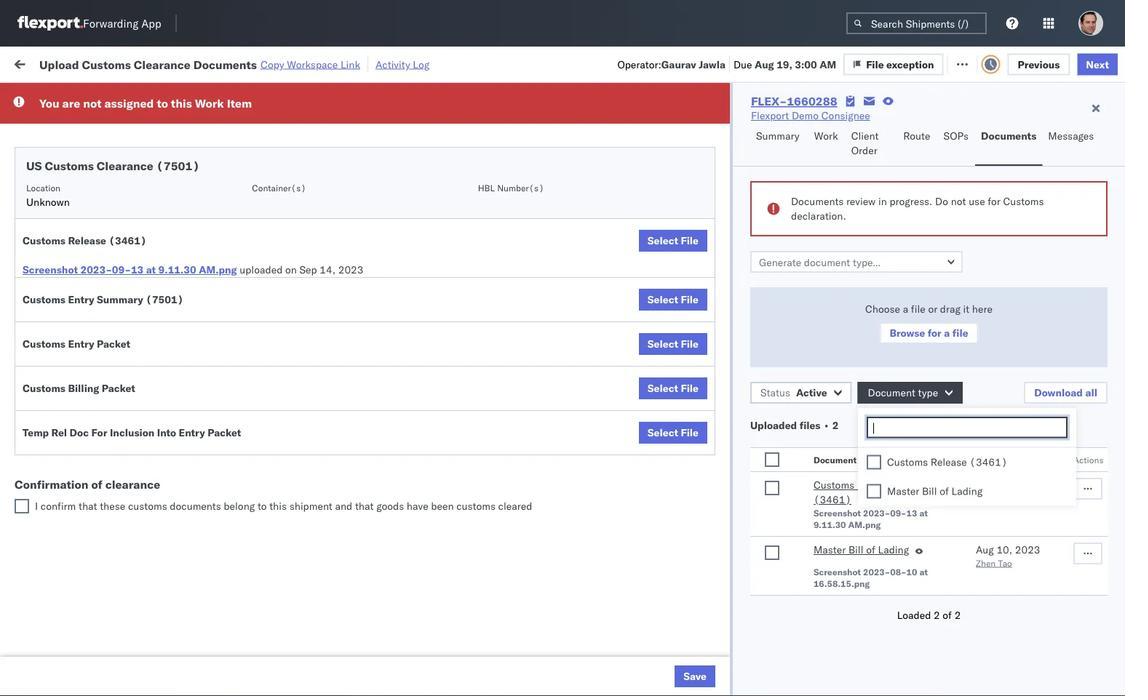 Task type: describe. For each thing, give the bounding box(es) containing it.
2 schedule delivery appointment from the top
[[34, 177, 179, 189]]

1 bicu1234565, from the top
[[897, 465, 969, 478]]

flex id button
[[773, 116, 875, 130]]

0 horizontal spatial for
[[139, 90, 151, 101]]

from for schedule pickup from los angeles international airport button
[[113, 137, 135, 150]]

otter products, llc for schedule pickup from los angeles, ca
[[635, 658, 727, 671]]

flxt00001977428a for schedule pickup from los angeles, ca
[[992, 241, 1092, 254]]

us
[[26, 159, 42, 173]]

mbl/mawb
[[992, 119, 1043, 130]]

document type button
[[858, 382, 964, 404]]

2 integration test account - western digital from the top
[[635, 177, 831, 190]]

2 1911466 from the top
[[835, 498, 880, 511]]

track
[[377, 56, 400, 69]]

schedule pickup from los angeles, ca link for 1st "schedule pickup from los angeles, ca" button from the bottom of the page
[[34, 649, 207, 678]]

forwarding app link
[[17, 16, 161, 31]]

0 horizontal spatial master
[[814, 544, 846, 557]]

resize handle column header for container numbers
[[967, 113, 985, 697]]

container numbers button
[[890, 110, 970, 136]]

pickup up customs entry packet
[[73, 298, 105, 310]]

select for customs billing packet
[[648, 382, 679, 395]]

2 vertical spatial customs release (3461)
[[814, 479, 894, 507]]

Search Work text field
[[637, 52, 796, 74]]

2 schedule pickup from los angeles, ca from the top
[[34, 426, 196, 453]]

3 ca from the top
[[34, 344, 47, 357]]

document for document type
[[869, 387, 916, 399]]

2 vertical spatial international
[[702, 626, 761, 639]]

los for 'schedule pickup from los angeles international airport' link
[[137, 137, 154, 150]]

2 bicu1234565, demu1232567 from the top
[[897, 497, 1046, 510]]

: for status
[[104, 90, 107, 101]]

been
[[431, 500, 454, 513]]

feb up 3:00 pm est, feb 20, 2023 at the top of the page
[[302, 177, 320, 190]]

of up these
[[91, 478, 103, 492]]

delivery inside upload proof of delivery link
[[108, 401, 146, 414]]

2 bicu1234565, from the top
[[897, 497, 969, 510]]

from for 3rd "schedule pickup from los angeles, ca" button from the top of the page
[[113, 490, 135, 503]]

forwarding
[[83, 16, 139, 30]]

0 vertical spatial aug
[[755, 58, 775, 70]]

2 for ∙
[[833, 420, 839, 432]]

maeu1234567 for confirm pickup from los angeles, ca
[[897, 337, 971, 350]]

1 that from the left
[[79, 500, 97, 513]]

angeles, for 3rd "schedule pickup from los angeles, ca" button from the bottom
[[156, 458, 196, 470]]

0 horizontal spatial to
[[157, 96, 168, 111]]

products, for schedule pickup from los angeles, ca
[[662, 658, 706, 671]]

status : ready for work, blocked, in progress
[[79, 90, 263, 101]]

feb for schedule pickup from los angeles international airport button
[[302, 145, 320, 158]]

shipment
[[290, 500, 333, 513]]

1 vertical spatial release
[[931, 456, 968, 469]]

documents up in
[[194, 57, 257, 72]]

3 -- from the top
[[992, 498, 1005, 511]]

feb left 28,
[[303, 434, 321, 446]]

9 resize handle column header from the left
[[1100, 113, 1117, 697]]

angeles, for 1st "schedule pickup from los angeles, ca" button from the bottom of the page
[[156, 650, 196, 663]]

products, for schedule delivery appointment
[[662, 113, 706, 126]]

goods
[[377, 500, 404, 513]]

documents review in progress. do not use for customs declaration.
[[792, 195, 1045, 223]]

due
[[734, 58, 753, 70]]

demu1232567 up the 10,
[[971, 529, 1046, 542]]

2 b.v from the top
[[764, 626, 780, 639]]

2 c/o from the top
[[783, 626, 800, 639]]

schedule for 2nd the schedule delivery appointment link from the bottom of the page
[[34, 177, 77, 189]]

2 customs from the left
[[457, 500, 496, 513]]

los for the confirm pickup from los angeles, ca link for bookings
[[131, 298, 148, 310]]

0 horizontal spatial demo
[[581, 434, 608, 446]]

schedule pickup from los angeles, ca link for 3rd "schedule pickup from los angeles, ca" button from the top of the page
[[34, 489, 207, 518]]

3:00 pm est, feb 20, 2023
[[235, 209, 366, 222]]

aug inside aug 10, 2023 zhen tao
[[977, 544, 995, 557]]

3 resize handle column header from the left
[[421, 113, 438, 697]]

1 karl lagerfeld international b.v c/o bleckmann from the top
[[635, 594, 855, 607]]

los for 2nd schedule pickup from los angeles, ca link from the top
[[137, 426, 154, 438]]

pickup up confirmation of clearance
[[79, 458, 111, 470]]

017482927423 for 3:00 pm est, feb 20, 2023
[[992, 209, 1068, 222]]

loaded
[[898, 610, 932, 622]]

1 horizontal spatial to
[[258, 500, 267, 513]]

3 schedule pickup from los angeles, ca button from the top
[[34, 489, 207, 520]]

a inside the browse for a file button
[[945, 327, 951, 340]]

2 3:30 pm est, feb 17, 2023 from the top
[[235, 177, 366, 190]]

4 ocean from the top
[[446, 498, 476, 511]]

sep 14, 2023 vasco teste
[[977, 479, 1041, 504]]

2 western from the top
[[760, 177, 798, 190]]

import work
[[123, 56, 184, 69]]

copy
[[261, 58, 284, 71]]

schedule delivery appointment for 2:59 am est, feb 17, 2023
[[34, 113, 179, 125]]

0 vertical spatial flexport demo consignee
[[752, 109, 871, 122]]

select for customs release (3461)
[[648, 235, 679, 247]]

10,
[[997, 544, 1013, 557]]

bill inside master bill of lading link
[[849, 544, 864, 557]]

active
[[797, 387, 828, 399]]

0 vertical spatial not
[[83, 96, 102, 111]]

temp rel doc for inclusion into entry packet
[[23, 427, 241, 440]]

haarlemmermeer,
[[115, 633, 198, 645]]

0 horizontal spatial (3461)
[[109, 235, 147, 247]]

i
[[35, 500, 38, 513]]

2 digital from the top
[[801, 177, 831, 190]]

documents inside the upload customs clearance documents
[[34, 216, 86, 229]]

2 for of
[[955, 610, 962, 622]]

customs inside the upload customs clearance documents
[[69, 201, 110, 214]]

copy workspace link button
[[261, 58, 361, 71]]

est, down container(s)
[[278, 209, 299, 222]]

4 1911466 from the top
[[835, 562, 880, 575]]

client for client order
[[852, 130, 879, 142]]

4 ca from the top
[[34, 440, 47, 453]]

pickup down the upload customs clearance documents
[[79, 233, 111, 246]]

est, up 12:00 pm est, feb 25, 2023
[[278, 370, 300, 382]]

schedule pickup from los angeles, ca for 1st "schedule pickup from los angeles, ca" button from the bottom of the page
[[34, 650, 196, 677]]

/ inside "document type / filename" "button"
[[881, 455, 887, 466]]

delivery for 3:00 am est, feb 25, 2023
[[73, 369, 111, 382]]

7 ca from the top
[[34, 665, 47, 677]]

1 1911408 from the top
[[835, 306, 880, 318]]

airport inside schedule pickup from los angeles international airport
[[95, 152, 127, 165]]

0 horizontal spatial release
[[68, 235, 106, 247]]

number(s)
[[498, 182, 544, 193]]

4 bicu1234565, demu1232567 from the top
[[897, 562, 1046, 574]]

amsterdam
[[137, 618, 190, 631]]

screenshot 2023-09-13 at 9.11.30 am.png uploaded on sep 14, 2023
[[23, 264, 364, 276]]

/ inside timestamp / user
[[1023, 449, 1028, 460]]

1 c/o from the top
[[783, 594, 800, 607]]

schedule for schedule pickup from los angeles, ca link for 3rd "schedule pickup from los angeles, ca" button from the top of the page
[[34, 490, 77, 503]]

1 karl from the top
[[635, 594, 654, 607]]

name
[[566, 119, 589, 130]]

import work button
[[117, 47, 189, 79]]

schedule for 'schedule pickup from los angeles international airport' link
[[34, 137, 77, 150]]

1 vertical spatial summary
[[97, 294, 143, 306]]

screenshot for screenshot 2023-09-13 at 9.11.30 am.png
[[814, 508, 862, 519]]

confirm delivery button
[[34, 368, 111, 384]]

client name button
[[533, 116, 613, 130]]

master bill of lading inside "list box"
[[888, 485, 983, 498]]

1 bleckmann from the top
[[803, 594, 855, 607]]

3 bicu1234565, from the top
[[897, 529, 969, 542]]

schedule pickup from amsterdam airport schiphol, haarlemmermeer, netherlands
[[34, 618, 198, 660]]

otter products - test account for schedule pickup from los angeles, ca
[[540, 658, 680, 671]]

proof
[[69, 401, 94, 414]]

2 2001714 from the top
[[835, 177, 880, 190]]

1660288
[[787, 94, 838, 109]]

client name
[[540, 119, 589, 130]]

upload for customs
[[34, 201, 67, 214]]

1 flex-2001714 from the top
[[804, 145, 880, 158]]

(7501) for us customs clearance (7501)
[[156, 159, 200, 173]]

sops button
[[938, 123, 976, 166]]

schedule pickup from los angeles international airport button
[[34, 137, 207, 167]]

you are not assigned to this work item
[[39, 96, 252, 111]]

0 horizontal spatial sep
[[300, 264, 317, 276]]

flexport inside flexport demo consignee link
[[752, 109, 790, 122]]

location unknown
[[26, 182, 70, 209]]

0 vertical spatial on
[[362, 56, 374, 69]]

2023- for screenshot 2023-08-10 at 16.58.15.png
[[864, 567, 891, 578]]

187 on track
[[341, 56, 400, 69]]

1 vertical spatial on
[[285, 264, 297, 276]]

client order button
[[846, 123, 898, 166]]

est, down 12:00 pm est, feb 25, 2023
[[278, 434, 300, 446]]

products for schedule delivery appointment
[[567, 113, 608, 126]]

ocean lcl for otter
[[446, 113, 496, 126]]

gaurav
[[662, 58, 697, 70]]

est, down deadline 'button'
[[278, 145, 299, 158]]

of right loaded
[[943, 610, 953, 622]]

2 bleckmann from the top
[[803, 626, 855, 639]]

2 flex-2001714 from the top
[[804, 177, 880, 190]]

uploaded
[[240, 264, 283, 276]]

schedule pickup from los angeles, ca link for fourth "schedule pickup from los angeles, ca" button from the bottom of the page
[[34, 233, 207, 262]]

flex-1919147
[[804, 434, 880, 446]]

1 flex-1911466 from the top
[[804, 466, 880, 479]]

at for screenshot 2023-08-10 at 16.58.15.png
[[920, 567, 929, 578]]

document type / filename button
[[811, 452, 948, 466]]

1 lagerfeld from the top
[[656, 594, 700, 607]]

1 ca from the top
[[34, 248, 47, 261]]

2 karl from the top
[[635, 626, 654, 639]]

previous button
[[1008, 53, 1071, 75]]

confirm pickup from los angeles, ca button for bookings test consignee
[[34, 297, 207, 327]]

ocean lcl for honeywell
[[446, 273, 496, 286]]

14, inside sep 14, 2023 vasco teste
[[997, 479, 1013, 492]]

snooze
[[395, 119, 423, 130]]

confirm
[[41, 500, 76, 513]]

confirm pickup from los angeles, ca for honeywell
[[34, 330, 190, 357]]

resize handle column header for consignee
[[756, 113, 773, 697]]

route
[[904, 130, 931, 142]]

1 vertical spatial (3461)
[[970, 456, 1008, 469]]

filtered by:
[[15, 89, 67, 102]]

08-
[[891, 567, 907, 578]]

21,
[[329, 273, 345, 286]]

status for status : ready for work, blocked, in progress
[[79, 90, 104, 101]]

0 horizontal spatial a
[[904, 303, 909, 316]]

mode button
[[438, 116, 519, 130]]

timestamp / user button
[[974, 446, 1045, 472]]

2 3:30 from the top
[[235, 177, 257, 190]]

schedule pickup from los angeles, ca for fourth "schedule pickup from los angeles, ca" button from the bottom of the page
[[34, 233, 196, 261]]

1 integration test account - western digital from the top
[[635, 145, 831, 158]]

schedule pickup from los angeles, ca for 3rd "schedule pickup from los angeles, ca" button from the top of the page
[[34, 490, 196, 517]]

am up 1660288
[[820, 58, 837, 70]]

demu1232567 up browse for a file
[[897, 305, 971, 318]]

pickup down schiphol,
[[79, 650, 111, 663]]

status for status active
[[761, 387, 791, 399]]

work button
[[809, 123, 846, 166]]

3:00 for bookings test consignee
[[235, 370, 257, 382]]

2023 inside sep 14, 2023 vasco teste
[[1015, 479, 1041, 492]]

6 ca from the top
[[34, 504, 47, 517]]

workitem
[[16, 119, 54, 130]]

packet for customs entry packet
[[97, 338, 130, 351]]

pickup down customs entry summary (7501)
[[73, 330, 105, 342]]

2 lagerfeld from the top
[[656, 626, 700, 639]]

am for flexport demo consignee
[[259, 434, 276, 446]]

import
[[123, 56, 156, 69]]

drag
[[941, 303, 961, 316]]

filtered
[[15, 89, 50, 102]]

nyku9743990
[[897, 113, 969, 126]]

confirmation of clearance
[[15, 478, 160, 492]]

2 vertical spatial packet
[[208, 427, 241, 440]]

upload proof of delivery
[[34, 401, 146, 414]]

confirm delivery link
[[34, 368, 111, 383]]

feb for upload proof of delivery button
[[308, 402, 326, 414]]

est, up 2:59 am est, feb 28, 2023
[[284, 402, 306, 414]]

fcl for 3:00 am est, feb 25, 2023
[[478, 370, 497, 382]]

resize handle column header for workitem
[[208, 113, 226, 697]]

batch
[[1045, 56, 1073, 69]]

select file button for customs release (3461)
[[639, 230, 708, 252]]

use
[[969, 195, 986, 208]]

17, for air
[[322, 145, 338, 158]]

1 1911466 from the top
[[835, 466, 880, 479]]

action
[[1076, 56, 1108, 69]]

lcl for honeywell - test account
[[478, 273, 496, 286]]

1 2001714 from the top
[[835, 145, 880, 158]]

2 -- from the top
[[992, 466, 1005, 479]]

demu1232567 down user on the bottom right
[[971, 497, 1046, 510]]

summary inside summary button
[[757, 130, 800, 142]]

0 horizontal spatial flexport demo consignee
[[540, 434, 660, 446]]

am.png for screenshot 2023-09-13 at 9.11.30 am.png
[[849, 520, 882, 531]]

1 horizontal spatial this
[[270, 500, 287, 513]]

2 ca from the top
[[34, 312, 47, 325]]

flxt00001977428a for schedule delivery appointment
[[992, 273, 1092, 286]]

ready
[[111, 90, 137, 101]]

ocean fcl for 2:59 am est, mar 3, 2023
[[446, 498, 497, 511]]

3:00 for integration test account - on ag
[[235, 209, 257, 222]]

mawb1234
[[992, 177, 1049, 190]]

est, up 3:00 pm est, feb 20, 2023 at the top of the page
[[278, 177, 299, 190]]

save button
[[675, 666, 716, 688]]

flex-2150210 for 3:00 pm est, feb 20, 2023
[[804, 209, 880, 222]]

1 customs from the left
[[128, 500, 167, 513]]

list box containing customs release (3461)
[[859, 448, 1077, 507]]

1 horizontal spatial release
[[858, 479, 894, 492]]

master bill of lading link
[[814, 543, 910, 561]]

0 horizontal spatial this
[[171, 96, 192, 111]]

0 vertical spatial 3:00
[[796, 58, 818, 70]]

doc
[[70, 427, 89, 440]]

from right for
[[113, 426, 135, 438]]

work,
[[153, 90, 176, 101]]

customs release (3461) link
[[814, 479, 927, 508]]

flex-1988285
[[804, 113, 880, 126]]

3:00 am est, feb 25, 2023
[[235, 370, 367, 382]]

select file for customs billing packet
[[648, 382, 699, 395]]

est, right uploaded
[[284, 273, 306, 286]]

confirm delivery
[[34, 369, 111, 382]]

4 -- from the top
[[992, 530, 1005, 543]]

file for customs entry summary (7501)
[[681, 294, 699, 306]]

confirm for flex-1977428
[[34, 330, 71, 342]]

0 horizontal spatial flexport
[[540, 434, 579, 446]]

1 vertical spatial master bill of lading
[[814, 544, 910, 557]]

5 ca from the top
[[34, 472, 47, 485]]

sep inside sep 14, 2023 vasco teste
[[977, 479, 994, 492]]

demu1232567 down timestamp
[[971, 465, 1046, 478]]

customs inside "list box"
[[888, 456, 929, 469]]

airport inside schedule pickup from amsterdam airport schiphol, haarlemmermeer, netherlands
[[34, 633, 66, 645]]

0 horizontal spatial file
[[912, 303, 926, 316]]

los for the confirm pickup from los angeles, ca link for honeywell
[[131, 330, 148, 342]]

1 flex-1911408 from the top
[[804, 306, 880, 318]]

1988285
[[835, 113, 880, 126]]

file inside button
[[953, 327, 969, 340]]

operator: gaurav jawla
[[618, 58, 726, 70]]

am right belong
[[259, 498, 276, 511]]

1 vertical spatial international
[[702, 594, 761, 607]]

client order
[[852, 130, 879, 157]]

in
[[217, 90, 225, 101]]

2 flex-1911466 from the top
[[804, 498, 880, 511]]

ocean for otter products - test account
[[446, 113, 476, 126]]

file for customs entry packet
[[681, 338, 699, 351]]

container numbers
[[897, 113, 936, 136]]

2 schedule pickup from los angeles, ca link from the top
[[34, 425, 207, 454]]

filename
[[889, 455, 927, 466]]

my work
[[15, 53, 79, 73]]

2:59 for 2:59 am est, mar 3, 2023
[[235, 498, 257, 511]]

by:
[[53, 89, 67, 102]]

0 horizontal spatial lading
[[879, 544, 910, 557]]

2023- for screenshot 2023-09-13 at 9.11.30 am.png uploaded on sep 14, 2023
[[80, 264, 112, 276]]

778 at risk
[[274, 56, 324, 69]]

1 b.v from the top
[[764, 594, 780, 607]]

1 western from the top
[[760, 145, 798, 158]]

pickup inside schedule pickup from amsterdam airport schiphol, haarlemmermeer, netherlands
[[79, 618, 111, 631]]

1 schedule pickup from los angeles, ca button from the top
[[34, 233, 207, 263]]

schedule for schedule pickup from los angeles, ca link for fourth "schedule pickup from los angeles, ca" button from the bottom of the page
[[34, 233, 77, 246]]

20,
[[322, 209, 338, 222]]

delivery for 2:59 am est, feb 17, 2023
[[79, 113, 117, 125]]

for inside the documents review in progress. do not use for customs declaration.
[[989, 195, 1001, 208]]

2 vertical spatial 17,
[[322, 177, 338, 190]]



Task type: vqa. For each thing, say whether or not it's contained in the screenshot.
the top Actions
yes



Task type: locate. For each thing, give the bounding box(es) containing it.
-- down the 10,
[[992, 562, 1005, 575]]

5 -- from the top
[[992, 562, 1005, 575]]

1 vertical spatial 3:30 pm est, feb 17, 2023
[[235, 177, 366, 190]]

1 vertical spatial packet
[[102, 382, 135, 395]]

resize handle column header for deadline
[[370, 113, 387, 697]]

1 3:30 from the top
[[235, 145, 257, 158]]

1 vertical spatial 13
[[907, 508, 918, 519]]

status up uploaded
[[761, 387, 791, 399]]

vasco
[[977, 493, 1000, 504]]

0 vertical spatial upload
[[39, 57, 79, 72]]

0 vertical spatial lcl
[[478, 113, 496, 126]]

client inside button
[[540, 119, 564, 130]]

4 select file from the top
[[648, 382, 699, 395]]

3:00 right 19,
[[796, 58, 818, 70]]

None checkbox
[[765, 453, 780, 468], [765, 481, 780, 496], [867, 485, 882, 499], [15, 500, 29, 514], [765, 453, 780, 468], [765, 481, 780, 496], [867, 485, 882, 499], [15, 500, 29, 514]]

1 schedule pickup from los angeles, ca link from the top
[[34, 233, 207, 262]]

demo123 up download
[[992, 370, 1041, 382]]

select for temp rel doc for inclusion into entry packet
[[648, 427, 679, 440]]

2:59 right documents
[[235, 498, 257, 511]]

from for 1st "schedule pickup from los angeles, ca" button from the bottom of the page
[[113, 650, 135, 663]]

1 vertical spatial products
[[567, 658, 608, 671]]

1 digital from the top
[[801, 145, 831, 158]]

(7501) down screenshot 2023-09-13 at 9.11.30 am.png uploaded on sep 14, 2023
[[146, 294, 184, 306]]

1 vertical spatial 017482927423
[[992, 402, 1068, 414]]

1 vertical spatial upload
[[34, 201, 67, 214]]

0 horizontal spatial 09-
[[112, 264, 131, 276]]

of inside button
[[97, 401, 106, 414]]

master inside "list box"
[[888, 485, 920, 498]]

llc for schedule delivery appointment
[[709, 113, 727, 126]]

3 select from the top
[[648, 338, 679, 351]]

numbers inside the container numbers
[[897, 125, 933, 136]]

0 horizontal spatial document
[[814, 455, 857, 466]]

1 vertical spatial maeu1234567
[[897, 273, 971, 286]]

2 vertical spatial (3461)
[[814, 494, 852, 507]]

0 vertical spatial demo
[[792, 109, 819, 122]]

1 vertical spatial customs release (3461)
[[888, 456, 1008, 469]]

3 flex-1977428 from the top
[[804, 338, 880, 350]]

am.png left uploaded
[[199, 264, 237, 276]]

select file button for customs entry summary (7501)
[[639, 289, 708, 311]]

13 inside the screenshot 2023-09-13 at 9.11.30 am.png
[[907, 508, 918, 519]]

1 vertical spatial lading
[[879, 544, 910, 557]]

upload customs clearance documents copy workspace link
[[39, 57, 361, 72]]

from down haarlemmermeer,
[[113, 650, 135, 663]]

of left vasco
[[940, 485, 950, 498]]

2 otter products, llc from the top
[[635, 658, 727, 671]]

work inside button
[[158, 56, 184, 69]]

1 3:30 pm est, feb 17, 2023 from the top
[[235, 145, 366, 158]]

est, right deadline
[[278, 113, 300, 126]]

0 vertical spatial demo123
[[992, 306, 1041, 318]]

upload inside the upload customs clearance documents
[[34, 201, 67, 214]]

batch action
[[1045, 56, 1108, 69]]

3 air from the top
[[446, 402, 459, 414]]

1911466 down 'type'
[[835, 498, 880, 511]]

at left risk
[[295, 56, 304, 69]]

1 vertical spatial ocean lcl
[[446, 273, 496, 286]]

air for 12:00 pm est, feb 25, 2023
[[446, 402, 459, 414]]

1911466
[[835, 466, 880, 479], [835, 498, 880, 511], [835, 530, 880, 543], [835, 562, 880, 575]]

at down the filename
[[920, 508, 929, 519]]

12:00 pm est, feb 25, 2023
[[235, 402, 372, 414]]

1 otter products - test account from the top
[[540, 113, 680, 126]]

1 vertical spatial master
[[814, 544, 846, 557]]

belong
[[224, 500, 255, 513]]

1 vertical spatial llc
[[709, 658, 727, 671]]

09- down customs release (3461) link
[[891, 508, 907, 519]]

2023 inside aug 10, 2023 zhen tao
[[1016, 544, 1041, 557]]

1 vertical spatial flexport
[[540, 434, 579, 446]]

flex-1977428 for confirm pickup from los angeles, ca
[[804, 338, 880, 350]]

2 horizontal spatial (3461)
[[970, 456, 1008, 469]]

10:30
[[235, 273, 263, 286]]

uploaded
[[751, 420, 798, 432]]

17,
[[323, 113, 339, 126], [322, 145, 338, 158], [322, 177, 338, 190]]

do
[[936, 195, 949, 208]]

upload up the rel
[[34, 401, 67, 414]]

2 resize handle column header from the left
[[370, 113, 387, 697]]

activity
[[376, 58, 411, 71]]

bill inside "list box"
[[923, 485, 938, 498]]

3 1977428 from the top
[[835, 338, 880, 350]]

my
[[15, 53, 38, 73]]

9.11.30 for screenshot 2023-09-13 at 9.11.30 am.png uploaded on sep 14, 2023
[[158, 264, 196, 276]]

schedule delivery appointment link up customs entry summary (7501)
[[34, 272, 179, 287]]

schedule up netherlands
[[34, 618, 77, 631]]

0 vertical spatial confirm pickup from los angeles, ca
[[34, 298, 190, 325]]

western down summary button
[[760, 177, 798, 190]]

assigned
[[104, 96, 154, 111]]

for inside button
[[928, 327, 942, 340]]

1 vertical spatial airport
[[34, 633, 66, 645]]

progress
[[227, 90, 263, 101]]

feb for upload customs clearance documents button at left
[[302, 209, 320, 222]]

5 schedule pickup from los angeles, ca from the top
[[34, 650, 196, 677]]

feb down deadline 'button'
[[302, 145, 320, 158]]

pickup right confirm
[[79, 490, 111, 503]]

document inside button
[[869, 387, 916, 399]]

lcl for otter products - test account
[[478, 113, 496, 126]]

select file button for temp rel doc for inclusion into entry packet
[[639, 422, 708, 444]]

1 vertical spatial entry
[[68, 338, 94, 351]]

lading inside "list box"
[[952, 485, 983, 498]]

documents inside button
[[982, 130, 1037, 142]]

schedule for 2nd schedule pickup from los angeles, ca link from the top
[[34, 426, 77, 438]]

demu1232567 down the 10,
[[971, 562, 1046, 574]]

teste
[[1003, 493, 1023, 504]]

0 vertical spatial appointment
[[119, 113, 179, 125]]

from inside schedule pickup from amsterdam airport schiphol, haarlemmermeer, netherlands
[[113, 618, 135, 631]]

clearance up work,
[[134, 57, 191, 72]]

14, down 20,
[[320, 264, 336, 276]]

2:59 am est, feb 28, 2023
[[235, 434, 367, 446]]

id
[[799, 119, 808, 130]]

packet for customs billing packet
[[102, 382, 135, 395]]

upload customs clearance documents button
[[34, 201, 207, 231]]

3 select file button from the top
[[639, 334, 708, 355]]

download all button
[[1025, 382, 1108, 404]]

09- for screenshot 2023-09-13 at 9.11.30 am.png
[[891, 508, 907, 519]]

screenshot for screenshot 2023-08-10 at 16.58.15.png
[[814, 567, 862, 578]]

1 horizontal spatial work
[[195, 96, 224, 111]]

confirm for flex-1911408
[[34, 298, 71, 310]]

delivery up 'temp rel doc for inclusion into entry packet' on the left of the page
[[108, 401, 146, 414]]

2 flex-2150210 from the top
[[804, 402, 880, 414]]

screenshot inside the screenshot 2023-09-13 at 9.11.30 am.png
[[814, 508, 862, 519]]

deadline button
[[227, 116, 373, 130]]

los for schedule pickup from los angeles, ca link for 3rd "schedule pickup from los angeles, ca" button from the top of the page
[[137, 490, 154, 503]]

2 horizontal spatial for
[[989, 195, 1001, 208]]

0 vertical spatial 17,
[[323, 113, 339, 126]]

4 bicu1234565, from the top
[[897, 562, 969, 574]]

flex-1988285 button
[[781, 110, 883, 130], [781, 110, 883, 130]]

clearance down the us customs clearance (7501)
[[113, 201, 160, 214]]

feb for 'confirm delivery' button
[[303, 370, 321, 382]]

flex-1977428 for schedule delivery appointment
[[804, 273, 880, 286]]

customs entry summary (7501)
[[23, 294, 184, 306]]

9.11.30 inside the screenshot 2023-09-13 at 9.11.30 am.png
[[814, 520, 847, 531]]

13 for screenshot 2023-09-13 at 9.11.30 am.png uploaded on sep 14, 2023
[[131, 264, 144, 276]]

0 vertical spatial schedule delivery appointment button
[[34, 112, 179, 128]]

from for fourth "schedule pickup from los angeles, ca" button from the bottom of the page
[[113, 233, 135, 246]]

25, up 28,
[[329, 402, 345, 414]]

2 ocean fcl from the top
[[446, 498, 497, 511]]

1 schedule delivery appointment from the top
[[34, 113, 179, 125]]

0 horizontal spatial 14,
[[320, 264, 336, 276]]

maeu1234567 for schedule delivery appointment
[[897, 273, 971, 286]]

13 for screenshot 2023-09-13 at 9.11.30 am.png
[[907, 508, 918, 519]]

upload for proof
[[34, 401, 67, 414]]

1 vertical spatial actions
[[1074, 455, 1104, 466]]

am.png inside the screenshot 2023-09-13 at 9.11.30 am.png
[[849, 520, 882, 531]]

2023- up customs entry summary (7501)
[[80, 264, 112, 276]]

digital up declaration.
[[801, 177, 831, 190]]

flex-1660288
[[752, 94, 838, 109]]

flex-1919147 button
[[781, 430, 883, 450], [781, 430, 883, 450]]

2 flex-1911408 from the top
[[804, 370, 880, 382]]

resize handle column header for flex id
[[873, 113, 890, 697]]

0 vertical spatial (7501)
[[156, 159, 200, 173]]

select file button
[[639, 230, 708, 252], [639, 289, 708, 311], [639, 334, 708, 355], [639, 378, 708, 400], [639, 422, 708, 444]]

am for bookings test consignee
[[259, 370, 276, 382]]

products for schedule pickup from los angeles, ca
[[567, 658, 608, 671]]

1 select file button from the top
[[639, 230, 708, 252]]

status
[[79, 90, 104, 101], [761, 387, 791, 399]]

flxt00001977428a down mawb1234
[[992, 241, 1092, 254]]

0 vertical spatial 2001714
[[835, 145, 880, 158]]

1 2:59 from the top
[[235, 113, 257, 126]]

1 llc from the top
[[709, 113, 727, 126]]

upload
[[39, 57, 79, 72], [34, 201, 67, 214], [34, 401, 67, 414]]

3 1911466 from the top
[[835, 530, 880, 543]]

feb down snoozed
[[303, 113, 321, 126]]

3 bicu1234565, demu1232567 from the top
[[897, 529, 1046, 542]]

resize handle column header
[[208, 113, 226, 697], [370, 113, 387, 697], [421, 113, 438, 697], [516, 113, 533, 697], [610, 113, 628, 697], [756, 113, 773, 697], [873, 113, 890, 697], [967, 113, 985, 697], [1100, 113, 1117, 697]]

customs release (3461) inside "list box"
[[888, 456, 1008, 469]]

file left or on the right
[[912, 303, 926, 316]]

1 schedule pickup from los angeles, ca from the top
[[34, 233, 196, 261]]

8 schedule from the top
[[34, 490, 77, 503]]

1 vertical spatial clearance
[[97, 159, 154, 173]]

0 vertical spatial bleckmann
[[803, 594, 855, 607]]

this left shipment
[[270, 500, 287, 513]]

file for customs billing packet
[[681, 382, 699, 395]]

pm for upload proof of delivery
[[265, 402, 281, 414]]

1 vertical spatial 2150210
[[835, 402, 880, 414]]

have
[[407, 500, 429, 513]]

schedule down the workitem
[[34, 137, 77, 150]]

screenshot up customs entry summary (7501)
[[23, 264, 78, 276]]

4 schedule pickup from los angeles, ca button from the top
[[34, 649, 207, 680]]

llc for schedule pickup from los angeles, ca
[[709, 658, 727, 671]]

1 vertical spatial air
[[446, 209, 459, 222]]

0 vertical spatial lading
[[952, 485, 983, 498]]

inclusion
[[110, 427, 155, 440]]

work inside button
[[815, 130, 839, 142]]

2 confirm from the top
[[34, 330, 71, 342]]

1 confirm pickup from los angeles, ca from the top
[[34, 298, 190, 325]]

2001714
[[835, 145, 880, 158], [835, 177, 880, 190]]

1 horizontal spatial 2
[[934, 610, 941, 622]]

air for 3:30 pm est, feb 17, 2023
[[446, 145, 459, 158]]

2150210 down review
[[835, 209, 880, 222]]

angeles, for fourth "schedule pickup from los angeles, ca" button from the bottom of the page
[[156, 233, 196, 246]]

0 vertical spatial clearance
[[134, 57, 191, 72]]

(3461) down upload customs clearance documents button at left
[[109, 235, 147, 247]]

pickup up schiphol,
[[79, 618, 111, 631]]

2 that from the left
[[355, 500, 374, 513]]

1 vertical spatial fcl
[[478, 498, 497, 511]]

1 horizontal spatial bill
[[923, 485, 938, 498]]

2 schedule delivery appointment link from the top
[[34, 176, 179, 190]]

clearance for upload customs clearance documents copy workspace link
[[134, 57, 191, 72]]

1 vertical spatial flxt00001977428a
[[992, 273, 1092, 286]]

from for confirm pickup from los angeles, ca button for honeywell - test account
[[107, 330, 129, 342]]

select file button for customs entry packet
[[639, 334, 708, 355]]

flex-2150210 button
[[781, 206, 883, 226], [781, 206, 883, 226], [781, 398, 883, 418], [781, 398, 883, 418]]

0 vertical spatial international
[[34, 152, 93, 165]]

select file for customs release (3461)
[[648, 235, 699, 247]]

are
[[62, 96, 80, 111]]

demu1232567
[[897, 305, 971, 318], [897, 369, 971, 382], [971, 465, 1046, 478], [971, 497, 1046, 510], [971, 529, 1046, 542], [971, 562, 1046, 574]]

0 vertical spatial packet
[[97, 338, 130, 351]]

2 products, from the top
[[662, 658, 706, 671]]

2023- inside screenshot 2023-08-10 at 16.58.15.png
[[864, 567, 891, 578]]

am down "12:00"
[[259, 434, 276, 446]]

schedule delivery appointment link down the us customs clearance (7501)
[[34, 176, 179, 190]]

2150210 for 3:00 pm est, feb 20, 2023
[[835, 209, 880, 222]]

1 schedule from the top
[[34, 113, 77, 125]]

schedule for 3rd "schedule pickup from los angeles, ca" button from the bottom schedule pickup from los angeles, ca link
[[34, 458, 77, 470]]

customs release (3461) up the screenshot 2023-09-13 at 9.11.30 am.png
[[814, 479, 894, 507]]

clearance inside the upload customs clearance documents
[[113, 201, 160, 214]]

017482927423 for 12:00 pm est, feb 25, 2023
[[992, 402, 1068, 414]]

los inside schedule pickup from los angeles international airport
[[137, 137, 154, 150]]

1 vertical spatial this
[[270, 500, 287, 513]]

numbers inside button
[[1045, 119, 1081, 130]]

25,
[[323, 370, 339, 382], [329, 402, 345, 414]]

bicu1234565, up loaded 2 of 2
[[897, 562, 969, 574]]

item
[[227, 96, 252, 111]]

file
[[878, 56, 896, 69], [867, 58, 885, 70], [681, 235, 699, 247], [681, 294, 699, 306], [681, 338, 699, 351], [681, 382, 699, 395], [681, 427, 699, 440]]

6 schedule from the top
[[34, 426, 77, 438]]

flex-2150210 down review
[[804, 209, 880, 222]]

2 fcl from the top
[[478, 498, 497, 511]]

mbl/mawb numbers
[[992, 119, 1081, 130]]

international inside schedule pickup from los angeles international airport
[[34, 152, 93, 165]]

5 schedule pickup from los angeles, ca link from the top
[[34, 649, 207, 678]]

2:59 for 2:59 am est, feb 28, 2023
[[235, 434, 257, 446]]

feb left 21,
[[308, 273, 326, 286]]

2 vertical spatial clearance
[[113, 201, 160, 214]]

demu1232567 up type
[[897, 369, 971, 382]]

0 vertical spatial 3:30 pm est, feb 17, 2023
[[235, 145, 366, 158]]

0 horizontal spatial status
[[79, 90, 104, 101]]

pm up 3:00 pm est, feb 20, 2023 at the top of the page
[[259, 177, 275, 190]]

schedule pickup from los angeles, ca link for 3rd "schedule pickup from los angeles, ca" button from the bottom
[[34, 457, 207, 486]]

3:00 down container(s)
[[235, 209, 257, 222]]

0 horizontal spatial not
[[83, 96, 102, 111]]

1 fcl from the top
[[478, 370, 497, 382]]

customs right been
[[457, 500, 496, 513]]

1 vertical spatial 09-
[[891, 508, 907, 519]]

0 horizontal spatial 13
[[131, 264, 144, 276]]

fcl for 2:59 am est, mar 3, 2023
[[478, 498, 497, 511]]

2023- inside the screenshot 2023-09-13 at 9.11.30 am.png
[[864, 508, 891, 519]]

schedule left these
[[34, 490, 77, 503]]

customs inside the documents review in progress. do not use for customs declaration.
[[1004, 195, 1045, 208]]

1 vertical spatial 14,
[[997, 479, 1013, 492]]

schedule inside schedule pickup from los angeles international airport
[[34, 137, 77, 150]]

master down the filename
[[888, 485, 920, 498]]

1 vertical spatial flexport demo consignee
[[540, 434, 660, 446]]

work
[[42, 53, 79, 73]]

3 schedule delivery appointment from the top
[[34, 273, 179, 285]]

0 vertical spatial products,
[[662, 113, 706, 126]]

aug
[[755, 58, 775, 70], [977, 544, 995, 557]]

2150210 for 12:00 pm est, feb 25, 2023
[[835, 402, 880, 414]]

2 flxt00001977428a from the top
[[992, 273, 1092, 286]]

2:59 down item
[[235, 113, 257, 126]]

1 products from the top
[[567, 113, 608, 126]]

select file
[[648, 235, 699, 247], [648, 294, 699, 306], [648, 338, 699, 351], [648, 382, 699, 395], [648, 427, 699, 440]]

13 up customs entry summary (7501)
[[131, 264, 144, 276]]

3 maeu1234567 from the top
[[897, 337, 971, 350]]

resize handle column header for client name
[[610, 113, 628, 697]]

Search Shipments (/) text field
[[847, 12, 988, 34]]

2 karl lagerfeld international b.v c/o bleckmann from the top
[[635, 626, 855, 639]]

0 vertical spatial schedule delivery appointment
[[34, 113, 179, 125]]

1 horizontal spatial am.png
[[849, 520, 882, 531]]

schedule delivery appointment down assigned
[[34, 113, 179, 125]]

flex-1911466 down flex-1919147
[[804, 466, 880, 479]]

2 horizontal spatial release
[[931, 456, 968, 469]]

07492792403
[[992, 594, 1062, 607]]

1 appointment from the top
[[119, 113, 179, 125]]

flex-1977428 down choose
[[804, 338, 880, 350]]

screenshot 2023-09-13 at 9.11.30 am.png
[[814, 508, 929, 531]]

0 vertical spatial actions
[[1082, 119, 1112, 130]]

0 vertical spatial flexport
[[752, 109, 790, 122]]

1 lcl from the top
[[478, 113, 496, 126]]

los up clearance
[[137, 458, 154, 470]]

demo123 right it
[[992, 306, 1041, 318]]

confirm inside button
[[34, 369, 71, 382]]

a
[[904, 303, 909, 316], [945, 327, 951, 340]]

otter products - test account for schedule delivery appointment
[[540, 113, 680, 126]]

customs down clearance
[[128, 500, 167, 513]]

bleckmann
[[803, 594, 855, 607], [803, 626, 855, 639]]

0 vertical spatial for
[[139, 90, 151, 101]]

5 select file button from the top
[[639, 422, 708, 444]]

not inside the documents review in progress. do not use for customs declaration.
[[952, 195, 967, 208]]

sops
[[944, 130, 969, 142]]

client inside button
[[852, 130, 879, 142]]

it
[[964, 303, 970, 316]]

(7501) for customs entry summary (7501)
[[146, 294, 184, 306]]

0 vertical spatial products
[[567, 113, 608, 126]]

3 schedule pickup from los angeles, ca link from the top
[[34, 457, 207, 486]]

1 demo123 from the top
[[992, 306, 1041, 318]]

1 vertical spatial 17,
[[322, 145, 338, 158]]

from
[[113, 137, 135, 150], [113, 233, 135, 246], [107, 298, 129, 310], [107, 330, 129, 342], [113, 426, 135, 438], [113, 458, 135, 470], [113, 490, 135, 503], [113, 618, 135, 631], [113, 650, 135, 663]]

None text field
[[873, 422, 1067, 435]]

upload up by:
[[39, 57, 79, 72]]

documents up declaration.
[[792, 195, 844, 208]]

documents inside the documents review in progress. do not use for customs declaration.
[[792, 195, 844, 208]]

delivery down the us customs clearance (7501)
[[79, 177, 117, 189]]

0 vertical spatial customs release (3461)
[[23, 235, 147, 247]]

save
[[684, 671, 707, 684]]

2 confirm pickup from los angeles, ca link from the top
[[34, 329, 207, 358]]

at inside the screenshot 2023-09-13 at 9.11.30 am.png
[[920, 508, 929, 519]]

clearance for us customs clearance (7501)
[[97, 159, 154, 173]]

1 vertical spatial demo
[[581, 434, 608, 446]]

delivery inside "confirm delivery" link
[[73, 369, 111, 382]]

pm right 10:30
[[265, 273, 281, 286]]

0 horizontal spatial 2
[[833, 420, 839, 432]]

1 vertical spatial appointment
[[119, 177, 179, 189]]

otter products, llc for schedule delivery appointment
[[635, 113, 727, 126]]

10:30 pm est, feb 21, 2023
[[235, 273, 372, 286]]

type
[[859, 455, 879, 466]]

bill down the filename
[[923, 485, 938, 498]]

ocean lcl
[[446, 113, 496, 126], [446, 273, 496, 286]]

0 vertical spatial ocean fcl
[[446, 370, 497, 382]]

schedule delivery appointment link for 2:59 am est, feb 17, 2023
[[34, 112, 179, 126]]

all
[[1086, 387, 1098, 399]]

0 vertical spatial document
[[869, 387, 916, 399]]

2 select from the top
[[648, 294, 679, 306]]

0 vertical spatial lagerfeld
[[656, 594, 700, 607]]

clearance
[[105, 478, 160, 492]]

1 vertical spatial 1977428
[[835, 273, 880, 286]]

select file for temp rel doc for inclusion into entry packet
[[648, 427, 699, 440]]

1 horizontal spatial 09-
[[891, 508, 907, 519]]

0 vertical spatial entry
[[68, 294, 94, 306]]

client left name
[[540, 119, 564, 130]]

angeles,
[[156, 233, 196, 246], [150, 298, 190, 310], [150, 330, 190, 342], [156, 426, 196, 438], [156, 458, 196, 470], [156, 490, 196, 503], [156, 650, 196, 663]]

2 schedule delivery appointment button from the top
[[34, 176, 179, 192]]

0 vertical spatial 2150210
[[835, 209, 880, 222]]

rel
[[51, 427, 67, 440]]

2 flex-1977428 from the top
[[804, 273, 880, 286]]

2 2:59 from the top
[[235, 434, 257, 446]]

flxt00001977428a up here
[[992, 273, 1092, 286]]

flex-1911466 up master bill of lading link
[[804, 530, 880, 543]]

upload proof of delivery link
[[34, 400, 146, 415]]

deadline
[[235, 119, 272, 130]]

feb left 20,
[[302, 209, 320, 222]]

1 select from the top
[[648, 235, 679, 247]]

3 flex-1911466 from the top
[[804, 530, 880, 543]]

(3461) up sep 14, 2023 vasco teste
[[970, 456, 1008, 469]]

1 vertical spatial ocean fcl
[[446, 498, 497, 511]]

of
[[97, 401, 106, 414], [91, 478, 103, 492], [940, 485, 950, 498], [867, 544, 876, 557], [943, 610, 953, 622]]

files
[[800, 420, 821, 432]]

cleared
[[499, 500, 533, 513]]

1 vertical spatial confirm pickup from los angeles, ca
[[34, 330, 190, 357]]

schedule down you
[[34, 113, 77, 125]]

of inside "list box"
[[940, 485, 950, 498]]

demo123 for confirm delivery
[[992, 370, 1041, 382]]

1 vertical spatial schedule delivery appointment
[[34, 177, 179, 189]]

1 bicu1234565, demu1232567 from the top
[[897, 465, 1046, 478]]

1 resize handle column header from the left
[[208, 113, 226, 697]]

2 appointment from the top
[[119, 177, 179, 189]]

forwarding app
[[83, 16, 161, 30]]

2 : from the left
[[335, 90, 338, 101]]

1 017482927423 from the top
[[992, 209, 1068, 222]]

exception
[[898, 56, 946, 69], [887, 58, 935, 70]]

1 vertical spatial for
[[989, 195, 1001, 208]]

3 ocean from the top
[[446, 370, 476, 382]]

aug left 19,
[[755, 58, 775, 70]]

pickup down upload proof of delivery button
[[79, 426, 111, 438]]

2 select file from the top
[[648, 294, 699, 306]]

of up screenshot 2023-08-10 at 16.58.15.png
[[867, 544, 876, 557]]

25, for 12:00 pm est, feb 25, 2023
[[329, 402, 345, 414]]

2 otter products - test account from the top
[[540, 658, 680, 671]]

Generate document type... text field
[[751, 251, 964, 273]]

los for schedule pickup from los angeles, ca link associated with 1st "schedule pickup from los angeles, ca" button from the bottom of the page
[[137, 650, 154, 663]]

2 horizontal spatial work
[[815, 130, 839, 142]]

work down flex-1988285
[[815, 130, 839, 142]]

1 vertical spatial confirm
[[34, 330, 71, 342]]

1 flex-1977428 from the top
[[804, 241, 880, 254]]

1 vertical spatial 25,
[[329, 402, 345, 414]]

0 horizontal spatial summary
[[97, 294, 143, 306]]

28,
[[323, 434, 339, 446]]

screenshot 2023-08-10 at 16.58.15.png
[[814, 567, 929, 590]]

at inside screenshot 2023-08-10 at 16.58.15.png
[[920, 567, 929, 578]]

documents
[[194, 57, 257, 72], [982, 130, 1037, 142], [792, 195, 844, 208], [34, 216, 86, 229]]

bookings test consignee
[[540, 306, 657, 318], [635, 306, 751, 318], [540, 370, 657, 382], [635, 370, 751, 382], [635, 434, 751, 446], [635, 466, 751, 479], [635, 498, 751, 511], [635, 530, 751, 543], [635, 562, 751, 575]]

0 vertical spatial air
[[446, 145, 459, 158]]

pm for schedule delivery appointment
[[265, 273, 281, 286]]

flexport. image
[[17, 16, 83, 31]]

pm for schedule pickup from los angeles international airport
[[259, 145, 275, 158]]

appointment for 2:59 am est, feb 17, 2023
[[119, 113, 179, 125]]

0 vertical spatial flex-2001714
[[804, 145, 880, 158]]

screenshot inside screenshot 2023-08-10 at 16.58.15.png
[[814, 567, 862, 578]]

2 schedule pickup from los angeles, ca button from the top
[[34, 457, 207, 488]]

consignee inside button
[[635, 119, 677, 130]]

0 vertical spatial a
[[904, 303, 909, 316]]

ca down unknown
[[34, 248, 47, 261]]

select for customs entry summary (7501)
[[648, 294, 679, 306]]

bicu1234565, demu1232567
[[897, 465, 1046, 478], [897, 497, 1046, 510], [897, 529, 1046, 542], [897, 562, 1046, 574]]

at for screenshot 2023-09-13 at 9.11.30 am.png
[[920, 508, 929, 519]]

14, up teste
[[997, 479, 1013, 492]]

2 vertical spatial entry
[[179, 427, 205, 440]]

1977428 down choose
[[835, 338, 880, 350]]

summary button
[[751, 123, 809, 166]]

pm
[[259, 145, 275, 158], [259, 177, 275, 190], [259, 209, 275, 222], [265, 273, 281, 286], [265, 402, 281, 414]]

1 2150210 from the top
[[835, 209, 880, 222]]

summary down screenshot 2023-09-13 at 9.11.30 am.png link
[[97, 294, 143, 306]]

to right belong
[[258, 500, 267, 513]]

schedule for the schedule delivery appointment link corresponding to 2:59 am est, feb 17, 2023
[[34, 113, 77, 125]]

client for client name
[[540, 119, 564, 130]]

delivery up customs entry summary (7501)
[[79, 273, 117, 285]]

workspace
[[287, 58, 338, 71]]

0 vertical spatial (3461)
[[109, 235, 147, 247]]

10 schedule from the top
[[34, 650, 77, 663]]

ocean fcl
[[446, 370, 497, 382], [446, 498, 497, 511]]

los up screenshot 2023-09-13 at 9.11.30 am.png link
[[137, 233, 154, 246]]

3 2:59 from the top
[[235, 498, 257, 511]]

document for document type / filename
[[814, 455, 857, 466]]

document inside "button"
[[814, 455, 857, 466]]

09- inside the screenshot 2023-09-13 at 9.11.30 am.png
[[891, 508, 907, 519]]

documents down mbltest1234
[[982, 130, 1037, 142]]

file for temp rel doc for inclusion into entry packet
[[681, 427, 699, 440]]

1 horizontal spatial 9.11.30
[[814, 520, 847, 531]]

test
[[620, 113, 639, 126], [688, 145, 707, 158], [688, 177, 707, 190], [593, 209, 613, 222], [688, 209, 707, 222], [600, 241, 619, 254], [695, 241, 714, 254], [600, 273, 619, 286], [695, 273, 714, 286], [586, 306, 605, 318], [680, 306, 700, 318], [600, 338, 619, 350], [695, 338, 714, 350], [586, 370, 605, 382], [680, 370, 700, 382], [593, 402, 613, 414], [688, 402, 707, 414], [680, 434, 700, 446], [680, 466, 700, 479], [680, 498, 700, 511], [680, 530, 700, 543], [680, 562, 700, 575], [620, 658, 639, 671]]

delivery
[[79, 113, 117, 125], [79, 177, 117, 189], [79, 273, 117, 285], [73, 369, 111, 382], [108, 401, 146, 414]]

1 horizontal spatial client
[[852, 130, 879, 142]]

1 vertical spatial work
[[195, 96, 224, 111]]

2 vertical spatial appointment
[[119, 273, 179, 285]]

4 schedule from the top
[[34, 233, 77, 246]]

select file for customs entry packet
[[648, 338, 699, 351]]

4 flex-1911466 from the top
[[804, 562, 880, 575]]

bicu1234565, up 10
[[897, 529, 969, 542]]

list box
[[859, 448, 1077, 507]]

1 1977428 from the top
[[835, 241, 880, 254]]

confirm pickup from los angeles, ca link for honeywell
[[34, 329, 207, 358]]

schedule inside schedule pickup from amsterdam airport schiphol, haarlemmermeer, netherlands
[[34, 618, 77, 631]]

route button
[[898, 123, 938, 166]]

1 vertical spatial document
[[814, 455, 857, 466]]

schedule for schedule pickup from los angeles, ca link associated with 1st "schedule pickup from los angeles, ca" button from the bottom of the page
[[34, 650, 77, 663]]

0 vertical spatial karl lagerfeld international b.v c/o bleckmann
[[635, 594, 855, 607]]

0 horizontal spatial that
[[79, 500, 97, 513]]

6 resize handle column header from the left
[[756, 113, 773, 697]]

delivery for 10:30 pm est, feb 21, 2023
[[79, 273, 117, 285]]

hbl
[[478, 182, 495, 193]]

2 1911408 from the top
[[835, 370, 880, 382]]

0 vertical spatial 017482927423
[[992, 209, 1068, 222]]

screenshot for screenshot 2023-09-13 at 9.11.30 am.png uploaded on sep 14, 2023
[[23, 264, 78, 276]]

None checkbox
[[867, 456, 882, 470], [765, 546, 780, 561], [867, 456, 882, 470], [765, 546, 780, 561]]

message (10)
[[195, 56, 261, 69]]

1911408 up document type
[[835, 370, 880, 382]]

jawla
[[699, 58, 726, 70]]

1911466 down master bill of lading link
[[835, 562, 880, 575]]

pickup inside schedule pickup from los angeles international airport
[[79, 137, 111, 150]]

0 vertical spatial integration test account - western digital
[[635, 145, 831, 158]]

schedule down proof
[[34, 426, 77, 438]]

appointment up customs entry summary (7501)
[[119, 273, 179, 285]]

schedule up confirmation
[[34, 458, 77, 470]]

from down screenshot 2023-09-13 at 9.11.30 am.png link
[[107, 298, 129, 310]]

message
[[195, 56, 236, 69]]

flex-1911466 down 'type'
[[804, 498, 880, 511]]

appointment for 10:30 pm est, feb 21, 2023
[[119, 273, 179, 285]]

3 schedule pickup from los angeles, ca from the top
[[34, 458, 196, 485]]

0 vertical spatial sep
[[300, 264, 317, 276]]

llc
[[709, 113, 727, 126], [709, 658, 727, 671]]

1 -- from the top
[[992, 434, 1005, 446]]

this left in
[[171, 96, 192, 111]]

feb for 'schedule delivery appointment' button related to 10:30 pm est, feb 21, 2023
[[308, 273, 326, 286]]

14,
[[320, 264, 336, 276], [997, 479, 1013, 492]]

maeu1234567 down the documents review in progress. do not use for customs declaration.
[[897, 241, 971, 254]]

demo inside flexport demo consignee link
[[792, 109, 819, 122]]

4 schedule pickup from los angeles, ca link from the top
[[34, 489, 207, 518]]

2150210
[[835, 209, 880, 222], [835, 402, 880, 414]]

schedule delivery appointment for 10:30 pm est, feb 21, 2023
[[34, 273, 179, 285]]

0 vertical spatial western
[[760, 145, 798, 158]]

client up order
[[852, 130, 879, 142]]

ca down netherlands
[[34, 665, 47, 677]]

est, left mar
[[278, 498, 300, 511]]

2 017482927423 from the top
[[992, 402, 1068, 414]]

flex-
[[752, 94, 787, 109], [804, 113, 835, 126], [804, 145, 835, 158], [804, 177, 835, 190], [804, 209, 835, 222], [804, 241, 835, 254], [804, 273, 835, 286], [804, 306, 835, 318], [804, 338, 835, 350], [804, 370, 835, 382], [804, 402, 835, 414], [804, 434, 835, 446], [804, 466, 835, 479], [804, 498, 835, 511], [804, 530, 835, 543], [804, 562, 835, 575], [804, 594, 835, 607]]

2 vertical spatial schedule delivery appointment button
[[34, 272, 179, 288]]

schedule delivery appointment button for 2:59 am est, feb 17, 2023
[[34, 112, 179, 128]]

browse
[[890, 327, 926, 340]]

from inside schedule pickup from los angeles international airport
[[113, 137, 135, 150]]

confirm pickup from los angeles, ca for bookings
[[34, 298, 190, 325]]

select for customs entry packet
[[648, 338, 679, 351]]

screenshot
[[23, 264, 78, 276], [814, 508, 862, 519], [814, 567, 862, 578]]



